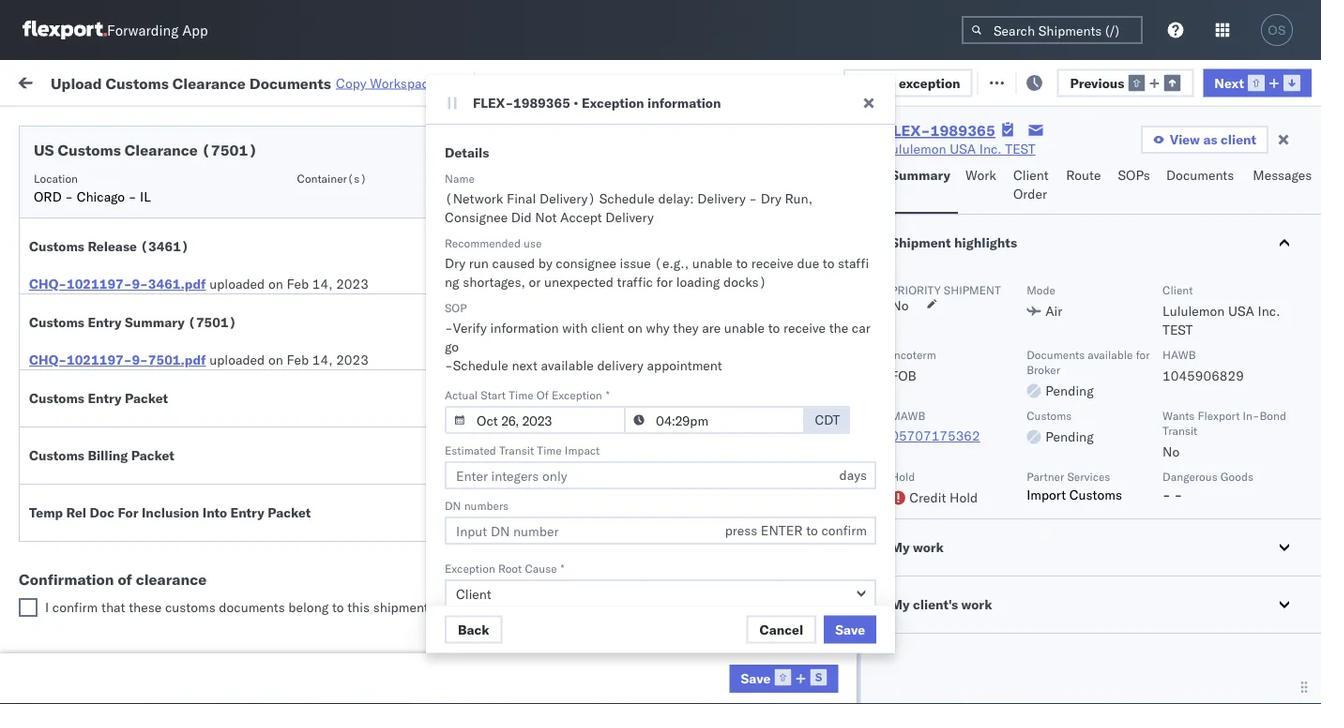 Task type: locate. For each thing, give the bounding box(es) containing it.
issue
[[620, 255, 651, 272]]

ping down cdt
[[818, 487, 849, 504]]

2 horizontal spatial no
[[1163, 444, 1180, 460]]

0 vertical spatial 1988285
[[1076, 529, 1133, 545]]

4 select from the top
[[751, 448, 790, 464]]

ca down temp
[[43, 537, 61, 554]]

0 vertical spatial work
[[204, 73, 237, 89]]

exception root cause *
[[445, 562, 564, 576]]

1 vertical spatial 1:00
[[302, 322, 331, 339]]

0 horizontal spatial time
[[509, 388, 534, 402]]

05707175362
[[891, 428, 980, 444]]

1 vertical spatial my work
[[891, 540, 944, 556]]

5 lagerfeld from the top
[[1007, 322, 1062, 339]]

1 horizontal spatial dry
[[761, 190, 781, 207]]

flex-2006134 button
[[1006, 359, 1137, 385], [1006, 359, 1137, 385], [1006, 483, 1137, 509], [1006, 483, 1137, 509]]

documents inside documents available for broker
[[1027, 348, 1085, 362]]

2 2006134 from the top
[[1076, 487, 1133, 504]]

2 2:30 pm cst, feb 17, 2023 from the top
[[302, 653, 473, 669]]

0 vertical spatial flex-2006134
[[1036, 364, 1133, 380]]

save button down cancel button
[[730, 665, 838, 693]]

1 horizontal spatial that
[[458, 600, 482, 616]]

4 ocean fcl from the top
[[574, 364, 640, 380]]

Input DN number text field
[[445, 517, 876, 545]]

test inside client lululemon usa inc. test incoterm fob
[[1163, 322, 1193, 338]]

2 pending from the top
[[1045, 429, 1094, 445]]

batch action button
[[1188, 67, 1310, 95]]

client inside client lululemon usa inc. test incoterm fob
[[1163, 283, 1193, 297]]

documents inside documents "button"
[[1166, 167, 1234, 183]]

0 vertical spatial 3,
[[418, 157, 430, 174]]

2 confirm pickup from rotterdam, netherlands from the top
[[43, 271, 236, 306]]

1 digital from the top
[[1032, 611, 1070, 628]]

integration test account - karl lagerfeld down shipment highlights
[[818, 281, 1062, 297]]

2 confirm from the top
[[43, 198, 91, 214]]

1:59 am cst, feb 17, 2023 for schedule pickup from los angeles, ca
[[302, 529, 474, 545]]

0 horizontal spatial client
[[1013, 167, 1049, 183]]

select file for temp rel doc for inclusion into entry packet
[[751, 505, 817, 521]]

cancel button
[[746, 616, 817, 644]]

integration test account - western digital for schedule pickup from los angeles international airport
[[818, 611, 1070, 628]]

the
[[829, 320, 848, 336]]

work button
[[958, 159, 1006, 214]]

7 ocean from the top
[[574, 487, 613, 504]]

7:30
[[302, 198, 331, 215], [302, 240, 331, 256]]

container(s)
[[297, 171, 367, 185]]

3 lagerfeld from the top
[[1007, 240, 1062, 256]]

flexport. image
[[23, 21, 107, 39]]

2:30
[[302, 611, 331, 628], [302, 653, 331, 669]]

1 horizontal spatial exception
[[1028, 73, 1089, 89]]

1 confirm delivery link from the top
[[43, 197, 143, 215]]

1 vertical spatial shipment
[[373, 600, 429, 616]]

1 vertical spatial 9-
[[132, 352, 148, 368]]

appointment
[[154, 445, 231, 462], [154, 569, 231, 586], [154, 652, 231, 668]]

1 vertical spatial client
[[1163, 283, 1193, 297]]

next
[[1214, 74, 1244, 91]]

2 schedule delivery appointment link from the top
[[43, 568, 231, 587]]

select file button for temp rel doc for inclusion into entry packet
[[739, 499, 828, 527]]

1:59 for confirm pickup from los angeles, ca link
[[302, 487, 331, 504]]

0 vertical spatial 2:30
[[302, 611, 331, 628]]

blocked,
[[230, 116, 277, 130]]

schedule pickup from los angeles international airport button
[[43, 600, 266, 639]]

actions
[[1265, 153, 1304, 167]]

western right client's
[[979, 611, 1028, 628]]

file
[[1001, 73, 1024, 89], [873, 74, 896, 91], [794, 238, 817, 255], [794, 314, 817, 331], [794, 390, 817, 407], [794, 448, 817, 464], [794, 505, 817, 521]]

cdt
[[815, 412, 840, 428]]

upload customs clearance documents link down airport
[[43, 683, 266, 705]]

schedule pickup from los angeles, ca link for 1:59 am cst, feb 15, 2023
[[43, 394, 266, 431]]

1 1:59 am cst, feb 17, 2023 from the top
[[302, 487, 474, 504]]

1 1021197- from the top
[[67, 276, 132, 292]]

angeles, for schedule pickup from los angeles, ca link related to 1:59 am cst, feb 15, 2023
[[201, 395, 253, 411]]

packet
[[125, 390, 168, 407], [131, 448, 174, 464], [268, 505, 311, 521]]

(7501) up chq-1021197-9-7501.pdf uploaded on feb 14, 2023
[[188, 314, 237, 331]]

shipment left and
[[373, 600, 429, 616]]

None checkbox
[[19, 599, 38, 617]]

1 vertical spatial 2:30 pm cst, feb 17, 2023
[[302, 653, 473, 669]]

2 confirm pickup from rotterdam, netherlands button from the top
[[43, 270, 266, 309]]

1 schedule pickup from los angeles, ca from the top
[[43, 353, 253, 388]]

2 2130384 from the top
[[1076, 322, 1133, 339]]

1 netherlands from the top
[[43, 166, 117, 182]]

schedule delivery appointment for 1:59 am cst, feb 17, 2023
[[43, 569, 231, 586]]

customs
[[165, 600, 216, 616], [588, 600, 639, 616]]

file for customs release (3461)
[[794, 238, 817, 255]]

1 vertical spatial rotterdam,
[[169, 271, 236, 287]]

1 vertical spatial (7501)
[[188, 314, 237, 331]]

karl for 1:00 am cst, feb 7, 2023
[[979, 322, 1003, 339]]

container numbers button
[[1147, 142, 1250, 175]]

save down cancel button
[[741, 671, 771, 687]]

1989365 up lululemon usa inc. test
[[930, 121, 995, 140]]

5 1:59 from the top
[[302, 529, 331, 545]]

1 vertical spatial schedule delivery appointment
[[43, 569, 231, 586]]

*
[[606, 388, 610, 402], [561, 562, 564, 576]]

pickup up airport
[[102, 601, 143, 617]]

los inside schedule pickup from los angeles international airport
[[177, 601, 198, 617]]

appointment down they in the right top of the page
[[647, 357, 722, 374]]

delivery
[[697, 190, 746, 207], [95, 198, 143, 214], [606, 209, 654, 226], [95, 321, 143, 338], [102, 445, 150, 462], [102, 569, 150, 586], [102, 652, 150, 668]]

international
[[43, 620, 119, 636]]

1 vertical spatial flex-2006134
[[1036, 487, 1133, 504]]

select file button for customs entry packet
[[739, 385, 828, 413]]

zimu30 for 1:00 am cst, feb 7, 2023
[[1278, 322, 1321, 339]]

2 digital from the top
[[1032, 653, 1070, 669]]

2 1:00 from the top
[[302, 322, 331, 339]]

1 horizontal spatial *
[[606, 388, 610, 402]]

clearance inside upload customs clearance documents button
[[145, 684, 206, 700]]

1:59 for schedule pickup from los angeles, ca link for 1:59 am cst, feb 14, 2023
[[302, 364, 331, 380]]

5:00 am cst, feb 6, 2023
[[302, 281, 466, 297]]

0 vertical spatial entry
[[88, 314, 122, 331]]

1 vertical spatial gvcu5265864
[[1156, 198, 1248, 214]]

netherlands up customs entry summary (7501)
[[43, 289, 117, 306]]

2 mbltes from the top
[[1278, 570, 1321, 586]]

documents inside upload customs clearance documents button
[[43, 702, 111, 705]]

from down ready
[[138, 147, 166, 163]]

select file for customs entry packet
[[751, 390, 817, 407]]

2:30 pm cst, feb 17, 2023 for schedule delivery appointment
[[302, 653, 473, 669]]

1 vertical spatial 1911408
[[1076, 446, 1133, 463]]

angeles, for schedule pickup from los angeles, ca link for 1:59 am cst, feb 14, 2023
[[201, 353, 253, 370]]

6 1:59 from the top
[[302, 570, 331, 586]]

traffic
[[617, 274, 653, 290]]

1 vertical spatial information
[[490, 320, 559, 336]]

schedule pickup from los angeles, ca link for 1:59 am cst, feb 14, 2023
[[43, 352, 266, 390]]

(7501) for us customs clearance (7501)
[[202, 141, 257, 160]]

for inside documents available for broker
[[1136, 348, 1150, 362]]

2:30 for schedule pickup from los angeles international airport
[[302, 611, 331, 628]]

1 vertical spatial for
[[656, 274, 673, 290]]

1 vertical spatial of
[[118, 570, 132, 589]]

los inside confirm pickup from los angeles, ca
[[169, 477, 190, 494]]

inc. inside client lululemon usa inc. test incoterm fob
[[1258, 303, 1280, 319]]

confirm pickup from rotterdam, netherlands button
[[43, 146, 266, 185], [43, 270, 266, 309]]

receive inside "recommended use dry run caused by consignee issue (e.g., unable to receive due to staffi ng shortages, or unexpected traffic for loading docks)"
[[751, 255, 794, 272]]

1:59 for 1:59 am cst, feb 17, 2023's schedule pickup from los angeles, ca link
[[302, 529, 331, 545]]

integration test account - western digital for schedule delivery appointment
[[818, 653, 1070, 669]]

1 vertical spatial pm
[[334, 611, 354, 628]]

2 flex-2130387 from the top
[[1036, 198, 1133, 215]]

test up client order
[[1005, 141, 1035, 157]]

0 vertical spatial summary
[[891, 167, 950, 183]]

1 9- from the top
[[132, 276, 148, 292]]

1 2:30 pm cst, feb 17, 2023 from the top
[[302, 611, 473, 628]]

2 confirm pickup from rotterdam, netherlands link from the top
[[43, 270, 266, 307]]

flex-2006134 for 1:59 am cst, feb 17, 2023
[[1036, 487, 1133, 504]]

2 select from the top
[[751, 314, 790, 331]]

schedule pickup from los angeles, ca button down confirm pickup from los angeles, ca button
[[43, 517, 266, 557]]

1 horizontal spatial for
[[656, 274, 673, 290]]

3, for 1:00 am cst, feb 3, 2023
[[418, 157, 430, 174]]

that up back
[[458, 600, 482, 616]]

lagerfeld for 5:00 am cst, feb 6, 2023
[[1007, 281, 1062, 297]]

client inside sop -verify information with client on why they are unable to receive the car go -schedule next available delivery appointment -upload screenshot of delivery appointment time
[[591, 320, 624, 336]]

1 vertical spatial confirm delivery
[[43, 321, 143, 338]]

1 vertical spatial flex-1988285
[[1036, 570, 1133, 586]]

inc. inside lululemon usa inc. test link
[[979, 141, 1002, 157]]

1 horizontal spatial import
[[1027, 487, 1066, 503]]

transit down mmm d, yyyy text box
[[499, 443, 534, 457]]

confirm pickup from rotterdam, netherlands button up "il"
[[43, 146, 266, 185]]

schedule inside sop -verify information with client on why they are unable to receive the car go -schedule next available delivery appointment -upload screenshot of delivery appointment time
[[453, 357, 508, 374]]

14, for chq-1021197-9-7501.pdf uploaded on feb 14, 2023
[[312, 352, 333, 368]]

shortages,
[[463, 274, 525, 290]]

1 vertical spatial products,
[[853, 570, 910, 586]]

summary
[[891, 167, 950, 183], [125, 314, 185, 331]]

upload customs clearance documents link
[[43, 228, 266, 266], [43, 683, 266, 705]]

container
[[1156, 146, 1206, 160]]

client right as
[[1221, 131, 1256, 148]]

file for customs entry summary (7501)
[[794, 314, 817, 331]]

confirm down location
[[43, 198, 91, 214]]

back
[[458, 621, 489, 638]]

2:30 for schedule delivery appointment
[[302, 653, 331, 669]]

2130387 for 7:30 am cst, feb 3, 2023
[[1076, 198, 1133, 215]]

air down the 'mode'
[[1045, 303, 1062, 319]]

client
[[1013, 167, 1049, 183], [1163, 283, 1193, 297]]

time
[[509, 388, 534, 402], [537, 443, 562, 457]]

0 vertical spatial inc.
[[979, 141, 1002, 157]]

schedule delivery appointment up "these"
[[43, 569, 231, 586]]

3 schedule pickup from los angeles, ca from the top
[[43, 518, 253, 554]]

7 resize handle column header from the left
[[1124, 145, 1147, 705]]

9- for 7501.pdf
[[132, 352, 148, 368]]

0 vertical spatial pm
[[334, 240, 354, 256]]

chq- down customs release (3461)
[[29, 276, 67, 292]]

7 fcl from the top
[[616, 487, 640, 504]]

2006134 down services
[[1076, 487, 1133, 504]]

Enter integers only number field
[[445, 462, 876, 490]]

lagerfeld for 7:30 pm cst, feb 4, 2023
[[1007, 240, 1062, 256]]

1 vertical spatial transit
[[499, 443, 534, 457]]

dry left run,
[[761, 190, 781, 207]]

from down (3461)
[[138, 271, 166, 287]]

upload down international
[[43, 684, 86, 700]]

consignee down (network
[[445, 209, 508, 226]]

2 1:59 from the top
[[302, 405, 331, 421]]

mbltes
[[1278, 529, 1321, 545], [1278, 570, 1321, 586]]

client up order
[[1013, 167, 1049, 183]]

file exception button
[[972, 67, 1101, 95], [972, 67, 1101, 95], [844, 69, 973, 97], [844, 69, 973, 97]]

usa
[[950, 141, 976, 157], [1228, 303, 1254, 319]]

select file button for customs entry summary (7501)
[[739, 309, 828, 337]]

0 vertical spatial my work
[[19, 68, 102, 94]]

0 vertical spatial 2:30 pm cst, feb 17, 2023
[[302, 611, 473, 628]]

0 horizontal spatial save
[[741, 671, 771, 687]]

1 : from the left
[[134, 116, 138, 130]]

3 karl from the top
[[979, 240, 1003, 256]]

confirm pickup from rotterdam, netherlands up "il"
[[43, 147, 236, 182]]

1 flex-2130384 from the top
[[1036, 281, 1133, 297]]

packet right into
[[268, 505, 311, 521]]

client inside button
[[1013, 167, 1049, 183]]

file for customs entry packet
[[794, 390, 817, 407]]

snoozed : no
[[388, 116, 455, 130]]

1 vertical spatial confirm delivery link
[[43, 320, 143, 339]]

ocean fcl up consignee
[[574, 198, 640, 215]]

1 vertical spatial 1:59 am cst, feb 15, 2023
[[302, 446, 474, 463]]

gvcu5265864 for 1:00 am cst, feb 3, 2023
[[1156, 157, 1248, 173]]

flex-1989365 • exception information
[[473, 95, 721, 111]]

1 confirm delivery from the top
[[43, 198, 143, 214]]

flex-
[[473, 95, 513, 111], [884, 121, 930, 140], [1036, 157, 1076, 174], [1036, 198, 1076, 215], [1036, 281, 1076, 297], [1036, 322, 1076, 339], [1036, 364, 1076, 380], [1036, 405, 1076, 421], [1036, 446, 1076, 463], [1036, 487, 1076, 504], [1036, 529, 1076, 545], [1036, 570, 1076, 586]]

file for customs billing packet
[[794, 448, 817, 464]]

packet for customs billing packet
[[131, 448, 174, 464]]

2 schedule pickup from los angeles, ca from the top
[[43, 395, 253, 430]]

work inside button
[[965, 167, 996, 183]]

schedule left delay:
[[599, 190, 655, 207]]

digital
[[1032, 611, 1070, 628], [1032, 653, 1070, 669]]

summary button
[[883, 159, 958, 214]]

maeu9 for 7:30 am cst, feb 3, 2023
[[1278, 198, 1321, 215]]

maeu9
[[1278, 157, 1321, 174], [1278, 198, 1321, 215]]

2 mofu0618318 from the top
[[1156, 487, 1251, 503]]

6 ocean from the top
[[574, 446, 613, 463]]

file for temp rel doc for inclusion into entry packet
[[794, 505, 817, 521]]

0 vertical spatial flex-2130387
[[1036, 157, 1133, 174]]

1 vertical spatial confirm pickup from rotterdam, netherlands link
[[43, 270, 266, 307]]

dry inside name (network final delivery) schedule delay: delivery - dry run, consignee did not accept delivery
[[761, 190, 781, 207]]

karl up highlights
[[979, 198, 1003, 215]]

3 1:59 from the top
[[302, 446, 331, 463]]

zimu30 down messages button
[[1278, 240, 1321, 256]]

dry inside "recommended use dry run caused by consignee issue (e.g., unable to receive due to staffi ng shortages, or unexpected traffic for loading docks)"
[[445, 255, 466, 272]]

select for customs billing packet
[[751, 448, 790, 464]]

schedule pickup from los angeles, ca button down 7501.pdf
[[43, 394, 266, 433]]

2 1988285 from the top
[[1076, 570, 1133, 586]]

pickup down billing
[[95, 477, 135, 494]]

1 vertical spatial work
[[913, 540, 944, 556]]

2:30 down belong
[[302, 653, 331, 669]]

schedule delivery appointment link up "these"
[[43, 568, 231, 587]]

0 vertical spatial upload customs clearance documents link
[[43, 228, 266, 266]]

ca down customs entry packet
[[43, 413, 61, 430]]

select for customs entry summary (7501)
[[751, 314, 790, 331]]

2 vertical spatial nyku9743990
[[1156, 570, 1248, 586]]

schedule pickup from los angeles, ca button for 1:59 am cst, feb 14, 2023
[[43, 352, 266, 392]]

2 3, from the top
[[418, 198, 430, 215]]

schedule delivery appointment up confirm pickup from los angeles, ca
[[43, 445, 231, 462]]

1 schedule pickup from los angeles, ca button from the top
[[43, 352, 266, 392]]

1 customs from the left
[[165, 600, 216, 616]]

receive inside sop -verify information with client on why they are unable to receive the car go -schedule next available delivery appointment -upload screenshot of delivery appointment time
[[783, 320, 826, 336]]

17, for schedule pickup from los angeles, ca
[[418, 529, 438, 545]]

documents
[[249, 73, 331, 92], [1166, 167, 1234, 183], [43, 248, 111, 265], [1027, 348, 1085, 362], [43, 702, 111, 705]]

1 horizontal spatial lululemon
[[1163, 303, 1225, 319]]

: left ready
[[134, 116, 138, 130]]

-
[[968, 157, 976, 174], [65, 189, 73, 205], [128, 189, 136, 205], [749, 190, 757, 207], [968, 198, 976, 215], [968, 240, 976, 256], [968, 281, 976, 297], [445, 320, 453, 336], [968, 322, 976, 339], [445, 357, 453, 374], [731, 364, 739, 380], [853, 364, 861, 380], [445, 376, 453, 393], [1163, 487, 1171, 503], [1174, 487, 1182, 503], [731, 487, 739, 504], [853, 487, 861, 504], [787, 529, 795, 545], [787, 570, 795, 586], [968, 611, 976, 628], [968, 653, 976, 669]]

consignee
[[445, 209, 508, 226], [783, 405, 846, 421], [905, 405, 968, 421], [783, 446, 846, 463], [905, 446, 968, 463]]

schedule pickup from los angeles, ca link down customs entry summary (7501)
[[43, 352, 266, 390]]

1 western from the top
[[979, 611, 1028, 628]]

upload customs clearance documents for 2nd upload customs clearance documents link
[[43, 684, 206, 705]]

4 resize handle column header from the left
[[664, 145, 687, 705]]

import up ready
[[158, 73, 200, 89]]

1 fcl from the top
[[616, 198, 640, 215]]

appointment up upload customs clearance documents button
[[154, 652, 231, 668]]

1 3, from the top
[[418, 157, 430, 174]]

1 vertical spatial mofu0618318
[[1156, 487, 1251, 503]]

9-
[[132, 276, 148, 292], [132, 352, 148, 368]]

karl
[[979, 157, 1003, 174], [979, 198, 1003, 215], [979, 240, 1003, 256], [979, 281, 1003, 297], [979, 322, 1003, 339]]

1 vertical spatial schedule pickup from los angeles, ca
[[43, 395, 253, 430]]

lagerfeld for 1:00 am cst, feb 3, 2023
[[1007, 157, 1062, 174]]

appointment up angeles
[[154, 569, 231, 586]]

delivery up chq-1021197-9-7501.pdf link
[[95, 321, 143, 338]]

schedule pickup from los angeles, ca for 1:59 am cst, feb 15, 2023
[[43, 395, 253, 430]]

0 horizontal spatial :
[[134, 116, 138, 130]]

my left client's
[[891, 597, 910, 613]]

my for my client's work button
[[891, 597, 910, 613]]

available down the with
[[541, 357, 594, 374]]

2 western from the top
[[979, 653, 1028, 669]]

15, left estimated
[[418, 446, 438, 463]]

ocean fcl down impact
[[574, 487, 640, 504]]

2 1:59 am cst, feb 17, 2023 from the top
[[302, 529, 474, 545]]

confirm up location
[[43, 147, 91, 163]]

2:30 pm cst, feb 17, 2023
[[302, 611, 473, 628], [302, 653, 473, 669]]

customs down airport
[[89, 684, 142, 700]]

5 select file from the top
[[751, 505, 817, 521]]

my work down credit
[[891, 540, 944, 556]]

packet down chq-1021197-9-7501.pdf link
[[125, 390, 168, 407]]

products
[[731, 529, 784, 545], [731, 570, 784, 586]]

netherlands
[[43, 166, 117, 182], [43, 289, 117, 306]]

2 vertical spatial for
[[1136, 348, 1150, 362]]

1 integration from the top
[[818, 157, 883, 174]]

appointment up confirm pickup from los angeles, ca link
[[154, 445, 231, 462]]

select for customs entry packet
[[751, 390, 790, 407]]

resize handle column header
[[268, 145, 291, 705], [477, 145, 499, 705], [542, 145, 565, 705], [664, 145, 687, 705], [786, 145, 809, 705], [974, 145, 996, 705], [1124, 145, 1147, 705], [1246, 145, 1269, 705], [1287, 145, 1310, 705]]

forwarding app
[[107, 21, 208, 39]]

1 vertical spatial lululemon
[[1163, 303, 1225, 319]]

0 horizontal spatial customs
[[165, 600, 216, 616]]

customs inside upload customs clearance documents button
[[89, 684, 142, 700]]

id
[[1030, 153, 1041, 167]]

3 integration test account - karl lagerfeld from the top
[[818, 240, 1062, 256]]

0 vertical spatial confirm pickup from rotterdam, netherlands link
[[43, 146, 266, 183]]

1 vertical spatial otter products, llc
[[818, 570, 936, 586]]

doc
[[90, 505, 114, 521]]

1 vertical spatial client
[[591, 320, 624, 336]]

5 fcl from the top
[[616, 405, 640, 421]]

ca for schedule pickup from los angeles, ca link for 1:59 am cst, feb 14, 2023
[[43, 372, 61, 388]]

0 horizontal spatial work
[[204, 73, 237, 89]]

rotterdam, down (3461)
[[169, 271, 236, 287]]

1:00 for 1:00 am cst, feb 7, 2023
[[302, 322, 331, 339]]

1 vertical spatial upload customs clearance documents link
[[43, 683, 266, 705]]

flex-1989365 link
[[884, 121, 995, 140]]

customs inside partner services import customs
[[1069, 487, 1122, 503]]

0 horizontal spatial file exception
[[873, 74, 960, 91]]

1989365 for flex-1989365
[[930, 121, 995, 140]]

angeles, for confirm pickup from los angeles, ca link
[[194, 477, 245, 494]]

0 vertical spatial products
[[731, 529, 784, 545]]

1 vertical spatial save button
[[730, 665, 838, 693]]

1 vertical spatial 3,
[[418, 198, 430, 215]]

2 flex-1988285 from the top
[[1036, 570, 1133, 586]]

flex-1989365
[[884, 121, 995, 140]]

flex-2130387 for 7:30 am cst, feb 3, 2023
[[1036, 198, 1133, 215]]

karl left flex
[[979, 157, 1003, 174]]

1 vertical spatial schedule delivery appointment button
[[43, 568, 231, 589]]

root
[[498, 562, 522, 576]]

3, up 4,
[[418, 198, 430, 215]]

1 1:00 from the top
[[302, 157, 331, 174]]

of right of
[[568, 376, 580, 393]]

chq-1021197-9-3461.pdf link
[[29, 275, 206, 294]]

dry up the ng
[[445, 255, 466, 272]]

17, for confirm pickup from los angeles, ca
[[418, 487, 438, 504]]

confirm inside confirm pickup from los angeles, ca
[[43, 477, 91, 494]]

1 lagerfeld from the top
[[1007, 157, 1062, 174]]

3 select from the top
[[751, 390, 790, 407]]

rotterdam, for 2nd confirm pickup from rotterdam, netherlands button from the bottom
[[169, 147, 236, 163]]

0 vertical spatial llc
[[913, 529, 936, 545]]

ca inside confirm pickup from los angeles, ca
[[43, 496, 61, 512]]

docks)
[[723, 274, 767, 290]]

MMM D, YYYY text field
[[445, 406, 626, 434]]

1 vertical spatial flex-2130387
[[1036, 198, 1133, 215]]

ca for confirm pickup from los angeles, ca link
[[43, 496, 61, 512]]

0 vertical spatial work
[[54, 68, 102, 94]]

upload customs clearance documents down airport
[[43, 684, 206, 705]]

1 select file button from the top
[[739, 233, 828, 261]]

schedule delivery appointment down airport
[[43, 652, 231, 668]]

2006134
[[1076, 364, 1133, 380], [1076, 487, 1133, 504]]

0 vertical spatial schedule pickup from los angeles, ca button
[[43, 352, 266, 392]]

2 confirm delivery from the top
[[43, 321, 143, 338]]

1 vertical spatial netherlands
[[43, 289, 117, 306]]

schedule delivery appointment link down airport
[[43, 651, 231, 669]]

1 horizontal spatial client
[[1221, 131, 1256, 148]]

1 vertical spatial pending
[[1045, 429, 1094, 445]]

pm for schedule pickup from los angeles international airport
[[334, 611, 354, 628]]

0 vertical spatial confirm pickup from rotterdam, netherlands button
[[43, 146, 266, 185]]

available inside documents available for broker
[[1088, 348, 1133, 362]]

0 vertical spatial 1911408
[[1076, 405, 1133, 421]]

pending up services
[[1045, 429, 1094, 445]]

: for snoozed
[[432, 116, 435, 130]]

0 vertical spatial 1021197-
[[67, 276, 132, 292]]

0 vertical spatial confirm delivery link
[[43, 197, 143, 215]]

upload inside button
[[43, 684, 86, 700]]

1:59 am cst, feb 15, 2023
[[302, 405, 474, 421], [302, 446, 474, 463]]

select file button for customs billing packet
[[739, 442, 828, 470]]

1 horizontal spatial hold
[[950, 490, 978, 506]]

message
[[252, 73, 304, 89]]

1 ca from the top
[[43, 372, 61, 388]]

integration test account - karl lagerfeld for 1:00 am cst, feb 3, 2023
[[818, 157, 1062, 174]]

0 vertical spatial time
[[509, 388, 534, 402]]

delivery down airport
[[102, 652, 150, 668]]

2 confirm delivery button from the top
[[43, 320, 143, 341]]

start
[[481, 388, 506, 402]]

available
[[1088, 348, 1133, 362], [541, 357, 594, 374]]

documents down container
[[1166, 167, 1234, 183]]

client for lululemon
[[1163, 283, 1193, 297]]

5 karl from the top
[[979, 322, 1003, 339]]

2 resize handle column header from the left
[[477, 145, 499, 705]]

14, down 1:00 am cst, feb 7, 2023
[[312, 352, 333, 368]]

confirm pickup from los angeles, ca link
[[43, 476, 266, 514]]

transit down wants
[[1163, 424, 1198, 438]]

0 horizontal spatial summary
[[125, 314, 185, 331]]

0 vertical spatial 7:30
[[302, 198, 331, 215]]

5 confirm from the top
[[43, 477, 91, 494]]

uploaded right 3461.pdf
[[209, 276, 265, 292]]

2006134 for 1:59 am cst, feb 17, 2023
[[1076, 487, 1133, 504]]

0 vertical spatial information
[[647, 95, 721, 111]]

schedule pickup from los angeles international airport
[[43, 601, 249, 636]]

schedule pickup from los angeles, ca down customs entry summary (7501)
[[43, 353, 253, 388]]

usa up hawb 1045906829
[[1228, 303, 1254, 319]]

clearance
[[172, 73, 246, 92], [125, 141, 198, 160], [145, 229, 206, 246], [145, 684, 206, 700]]

1 vertical spatial 15,
[[418, 446, 438, 463]]

2:30 left this
[[302, 611, 331, 628]]

1 integration test account - karl lagerfeld from the top
[[818, 157, 1062, 174]]

7:30 up 5:00
[[302, 240, 331, 256]]

1 vertical spatial dry
[[445, 255, 466, 272]]

2 flex-2006134 from the top
[[1036, 487, 1133, 504]]

0 horizontal spatial work
[[54, 68, 102, 94]]

documents up chq-1021197-9-3461.pdf link
[[43, 248, 111, 265]]

0 vertical spatial confirm pickup from rotterdam, netherlands
[[43, 147, 236, 182]]

upload customs clearance documents inside button
[[43, 684, 206, 705]]

9- for 3461.pdf
[[132, 276, 148, 292]]

customs entry packet
[[29, 390, 168, 407]]

4 select file from the top
[[751, 448, 817, 464]]

forwarding
[[107, 21, 179, 39]]

file exception
[[1001, 73, 1089, 89], [873, 74, 960, 91]]

demo1
[[1278, 405, 1321, 421]]

15,
[[418, 405, 438, 421], [418, 446, 438, 463]]

2 demu1232567 from the top
[[1156, 446, 1251, 462]]

confirm delivery up customs release (3461)
[[43, 198, 143, 214]]

2 vertical spatial pm
[[334, 653, 354, 669]]

1 vertical spatial 1989365
[[930, 121, 995, 140]]

2 schedule pickup from los angeles, ca link from the top
[[43, 394, 266, 431]]

client inside button
[[1221, 131, 1256, 148]]

with
[[562, 320, 588, 336]]

upload customs clearance documents
[[43, 229, 206, 265], [43, 684, 206, 705]]

17, for schedule pickup from los angeles international airport
[[417, 611, 437, 628]]

confirm delivery for first confirm delivery button
[[43, 198, 143, 214]]

1 select from the top
[[751, 238, 790, 255]]

otter products - test account
[[696, 529, 877, 545], [696, 570, 877, 586]]

2 2130387 from the top
[[1076, 198, 1133, 215]]

2 1021197- from the top
[[67, 352, 132, 368]]

los for mawb1
[[177, 601, 198, 617]]

0 vertical spatial schedule delivery appointment
[[43, 445, 231, 462]]

1 select file from the top
[[751, 238, 817, 255]]

verify
[[453, 320, 487, 336]]

lululemon up hawb
[[1163, 303, 1225, 319]]

2 : from the left
[[432, 116, 435, 130]]

details
[[445, 144, 489, 161]]

schedule delivery appointment button up confirm pickup from los angeles, ca
[[43, 444, 231, 465]]

location ord - chicago - il
[[34, 171, 151, 205]]

0 vertical spatial otter products - test account
[[696, 529, 877, 545]]

2 vertical spatial schedule delivery appointment link
[[43, 651, 231, 669]]

3 select file from the top
[[751, 390, 817, 407]]

unable up loading
[[692, 255, 733, 272]]

schedule delivery appointment button up "these"
[[43, 568, 231, 589]]

1 vertical spatial integration test account - western digital
[[818, 653, 1070, 669]]

confirm delivery button up customs release (3461)
[[43, 197, 143, 217]]

import down partner
[[1027, 487, 1066, 503]]

accept
[[560, 209, 602, 226]]

schedule pickup from los angeles international airport link
[[43, 600, 266, 638]]

0 vertical spatial demu1232567
[[1156, 404, 1251, 421]]

lululemon inside client lululemon usa inc. test incoterm fob
[[1163, 303, 1225, 319]]

clearance down airport
[[145, 684, 206, 700]]

my work
[[19, 68, 102, 94], [891, 540, 944, 556]]

angeles, inside confirm pickup from los angeles, ca
[[194, 477, 245, 494]]

confirm delivery link up customs release (3461)
[[43, 197, 143, 215]]

angeles, down chq-1021197-9-3461.pdf uploaded on feb 14, 2023
[[201, 353, 253, 370]]

gvcu5265864 for 7:30 am cst, feb 3, 2023
[[1156, 198, 1248, 214]]

schedule delivery appointment link for 1:59 am cst, feb 17, 2023
[[43, 568, 231, 587]]

ocean fcl down mmm d, yyyy text box
[[574, 446, 640, 463]]

2 karl from the top
[[979, 198, 1003, 215]]

or
[[529, 274, 541, 290]]



Task type: describe. For each thing, give the bounding box(es) containing it.
2 ocean from the top
[[574, 281, 613, 297]]

ng
[[445, 274, 459, 290]]

ping - test entity down 05707175362
[[818, 487, 928, 504]]

-- : -- -- text field
[[624, 406, 805, 434]]

1 vertical spatial air
[[574, 653, 591, 669]]

2023 down 1:00 am cst, feb 7, 2023
[[336, 352, 369, 368]]

os
[[1268, 23, 1286, 37]]

2 vertical spatial packet
[[268, 505, 311, 521]]

documents button
[[1159, 159, 1245, 214]]

bookings test consignee down the mawb
[[818, 446, 968, 463]]

numbers
[[1156, 161, 1202, 175]]

1 1911408 from the top
[[1076, 405, 1133, 421]]

customs billing packet
[[29, 448, 174, 464]]

unable inside "recommended use dry run caused by consignee issue (e.g., unable to receive due to staffi ng shortages, or unexpected traffic for loading docks)"
[[692, 255, 733, 272]]

2006134 for 1:59 am cst, feb 14, 2023
[[1076, 364, 1133, 380]]

1 15, from the top
[[418, 405, 438, 421]]

for
[[118, 505, 138, 521]]

recommended
[[445, 236, 521, 250]]

karl for 7:30 am cst, feb 3, 2023
[[979, 198, 1003, 215]]

from inside schedule pickup from los angeles international airport
[[146, 601, 173, 617]]

(network
[[445, 190, 503, 207]]

0 vertical spatial exception
[[582, 95, 644, 111]]

release
[[88, 238, 137, 255]]

4 integration from the top
[[818, 281, 883, 297]]

of
[[537, 388, 549, 402]]

759
[[344, 73, 369, 89]]

my client's work button
[[861, 577, 1321, 633]]

mofu0618318 for 1:59 am cst, feb 17, 2023
[[1156, 487, 1251, 503]]

1 that from the left
[[101, 600, 125, 616]]

dn numbers
[[445, 499, 509, 513]]

1 products, from the top
[[853, 529, 910, 545]]

2 flex-1911408 from the top
[[1036, 446, 1133, 463]]

progress
[[293, 116, 339, 130]]

1 horizontal spatial file exception
[[1001, 73, 1089, 89]]

17, for schedule delivery appointment
[[417, 653, 437, 669]]

0 vertical spatial lululemon
[[884, 141, 946, 157]]

integration test account - karl lagerfeld for 5:00 am cst, feb 6, 2023
[[818, 281, 1062, 297]]

been
[[556, 600, 585, 616]]

bookings test consignee down fob
[[818, 405, 968, 421]]

2023 up sop
[[433, 281, 466, 297]]

2 netherlands from the top
[[43, 289, 117, 306]]

rel
[[66, 505, 86, 521]]

1 1988285 from the top
[[1076, 529, 1133, 545]]

wants
[[1163, 409, 1195, 423]]

order
[[1013, 186, 1047, 202]]

3, for 7:30 am cst, feb 3, 2023
[[418, 198, 430, 215]]

5 resize handle column header from the left
[[786, 145, 809, 705]]

from down confirm pickup from los angeles, ca button
[[146, 518, 173, 535]]

available inside sop -verify information with client on why they are unable to receive the car go -schedule next available delivery appointment -upload screenshot of delivery appointment time
[[541, 357, 594, 374]]

as
[[1203, 131, 1217, 148]]

customs up status
[[106, 73, 169, 92]]

2023 up (network
[[433, 157, 466, 174]]

schedule up customs entry packet
[[43, 353, 99, 370]]

my work button
[[861, 520, 1321, 576]]

1 demu1232567 from the top
[[1156, 404, 1251, 421]]

1 confirm from the top
[[43, 147, 91, 163]]

pickup down the release at the left of the page
[[95, 271, 135, 287]]

karl for 7:30 pm cst, feb 4, 2023
[[979, 240, 1003, 256]]

8 resize handle column header from the left
[[1246, 145, 1269, 705]]

4 ocean from the top
[[574, 364, 613, 380]]

9 ocean from the top
[[574, 570, 613, 586]]

5:00
[[302, 281, 331, 297]]

track
[[477, 73, 507, 89]]

next button
[[1203, 69, 1312, 97]]

1 mbltes from the top
[[1278, 529, 1321, 545]]

6 integration from the top
[[818, 611, 883, 628]]

7 ocean fcl from the top
[[574, 487, 640, 504]]

1 ocean lcl from the top
[[574, 529, 639, 545]]

work inside my client's work button
[[961, 597, 992, 613]]

workitem button
[[11, 149, 272, 168]]

pickup inside schedule pickup from los angeles international airport
[[102, 601, 143, 617]]

ping - test entity down incoterm
[[818, 364, 928, 380]]

6 fcl from the top
[[616, 446, 640, 463]]

7:30 for 7:30 am cst, feb 3, 2023
[[302, 198, 331, 215]]

0 horizontal spatial exception
[[899, 74, 960, 91]]

0 horizontal spatial transit
[[499, 443, 534, 457]]

ca for schedule pickup from los angeles, ca link related to 1:59 am cst, feb 15, 2023
[[43, 413, 61, 430]]

7:30 for 7:30 pm cst, feb 4, 2023
[[302, 240, 331, 256]]

1 vertical spatial no
[[892, 297, 909, 314]]

1 products from the top
[[731, 529, 784, 545]]

go
[[445, 339, 459, 355]]

0 horizontal spatial *
[[561, 562, 564, 576]]

pickup down customs entry summary (7501)
[[102, 353, 143, 370]]

8 ocean from the top
[[574, 529, 613, 545]]

clearance up work,
[[172, 73, 246, 92]]

consignee down the
[[783, 405, 846, 421]]

bookings down 'time'
[[696, 405, 751, 421]]

3 ocean fcl from the top
[[574, 322, 640, 339]]

0 horizontal spatial hold
[[891, 470, 915, 484]]

los for mbltes
[[177, 518, 198, 535]]

to up docks)
[[736, 255, 748, 272]]

2023 right 4,
[[432, 240, 465, 256]]

5 ocean fcl from the top
[[574, 405, 640, 421]]

services
[[1067, 470, 1110, 484]]

usa inside client lululemon usa inc. test incoterm fob
[[1228, 303, 1254, 319]]

from down 7501.pdf
[[146, 395, 173, 411]]

pending for documents available for broker
[[1045, 383, 1094, 399]]

pending for customs
[[1045, 429, 1094, 445]]

angeles, for 1:59 am cst, feb 17, 2023's schedule pickup from los angeles, ca link
[[201, 518, 253, 535]]

3 schedule delivery appointment button from the top
[[43, 651, 231, 671]]

bookings down -- : -- -- text field
[[696, 446, 751, 463]]

0 vertical spatial *
[[606, 388, 610, 402]]

0 vertical spatial my
[[19, 68, 49, 94]]

customs left billing
[[29, 448, 84, 464]]

lululemon usa inc. test
[[884, 141, 1035, 157]]

1 otter products, llc from the top
[[818, 529, 936, 545]]

use
[[524, 236, 542, 250]]

billing
[[88, 448, 128, 464]]

have
[[524, 600, 552, 616]]

on inside sop -verify information with client on why they are unable to receive the car go -schedule next available delivery appointment -upload screenshot of delivery appointment time
[[628, 320, 643, 336]]

schedule inside name (network final delivery) schedule delay: delivery - dry run, consignee did not accept delivery
[[599, 190, 655, 207]]

1 ocean from the top
[[574, 198, 613, 215]]

7 integration from the top
[[818, 653, 883, 669]]

(7501) for customs entry summary (7501)
[[188, 314, 237, 331]]

import inside import work 'button'
[[158, 73, 200, 89]]

2 1:59 am cst, feb 15, 2023 from the top
[[302, 446, 474, 463]]

ping up 'input dn number' text field
[[696, 487, 727, 504]]

schedule pickup from los angeles, ca link for 1:59 am cst, feb 17, 2023
[[43, 517, 266, 555]]

2023 down back "button"
[[440, 653, 473, 669]]

2 fcl from the top
[[616, 281, 640, 297]]

1021197- for entry
[[67, 352, 132, 368]]

1 lcl from the top
[[616, 529, 639, 545]]

2 ocean fcl from the top
[[574, 281, 640, 297]]

2023 down sop
[[433, 322, 466, 339]]

due
[[797, 255, 819, 272]]

name (network final delivery) schedule delay: delivery - dry run, consignee did not accept delivery
[[445, 171, 813, 226]]

lagerfeld for 1:00 am cst, feb 7, 2023
[[1007, 322, 1062, 339]]

container numbers
[[1156, 146, 1206, 175]]

3 schedule delivery appointment from the top
[[43, 652, 231, 668]]

mofu0618318 for 1:59 am cst, feb 14, 2023
[[1156, 363, 1251, 380]]

information inside sop -verify information with client on why they are unable to receive the car go -schedule next available delivery appointment -upload screenshot of delivery appointment time
[[490, 320, 559, 336]]

2023 down actual
[[441, 405, 474, 421]]

7:30 pm cst, feb 4, 2023
[[302, 240, 465, 256]]

0 vertical spatial save button
[[824, 616, 876, 644]]

delay:
[[658, 190, 694, 207]]

highlights
[[954, 235, 1017, 251]]

1 vertical spatial exception
[[552, 388, 602, 402]]

2 1911408 from the top
[[1076, 446, 1133, 463]]

work inside 'my work' button
[[913, 540, 944, 556]]

•
[[574, 95, 578, 111]]

1:59 am cst, feb 17, 2023 for confirm pickup from los angeles, ca
[[302, 487, 474, 504]]

4 confirm from the top
[[43, 321, 91, 338]]

clearance down ready
[[125, 141, 198, 160]]

transit inside wants flexport in-bond transit no
[[1163, 424, 1198, 438]]

bookings left the mawb
[[818, 405, 873, 421]]

uploaded for 7501.pdf
[[209, 352, 265, 368]]

1:00 for 1:00 am cst, feb 3, 2023
[[302, 157, 331, 174]]

priority shipment
[[891, 283, 1001, 297]]

inclusion
[[142, 505, 199, 521]]

digital for schedule delivery appointment
[[1032, 653, 1070, 669]]

customs up chq-1021197-9-7501.pdf link
[[29, 314, 84, 331]]

at
[[372, 73, 384, 89]]

os button
[[1255, 8, 1299, 52]]

los for demo1
[[177, 395, 198, 411]]

by
[[538, 255, 552, 272]]

integration test account - karl lagerfeld for 7:30 am cst, feb 3, 2023
[[818, 198, 1062, 215]]

4 fcl from the top
[[616, 364, 640, 380]]

nyku9743990 for flex-2130384
[[1156, 281, 1248, 297]]

3 resize handle column header from the left
[[542, 145, 565, 705]]

loading
[[676, 274, 720, 290]]

pickup down confirm pickup from los angeles, ca
[[102, 518, 143, 535]]

partner
[[1027, 470, 1064, 484]]

Client text field
[[445, 580, 876, 608]]

customs down ord
[[29, 238, 84, 255]]

view as client button
[[1141, 126, 1269, 154]]

upload down ord
[[43, 229, 86, 246]]

2023 down dn
[[441, 529, 474, 545]]

1 upload customs clearance documents link from the top
[[43, 228, 266, 266]]

confirm delivery link for first confirm delivery button
[[43, 197, 143, 215]]

schedule delivery appointment for 1:59 am cst, feb 15, 2023
[[43, 445, 231, 462]]

confirm for 5:00 am cst, feb 6, 2023
[[43, 271, 91, 287]]

2023 up actual
[[441, 364, 474, 380]]

rotterdam, for second confirm pickup from rotterdam, netherlands button from the top
[[169, 271, 236, 287]]

schedule pickup from los angeles, ca button for 1:59 am cst, feb 17, 2023
[[43, 517, 266, 557]]

uploaded for 3461.pdf
[[209, 276, 265, 292]]

ping - test entity down are
[[696, 364, 806, 380]]

1 2130384 from the top
[[1076, 281, 1133, 297]]

entry for packet
[[88, 390, 122, 407]]

0 horizontal spatial my work
[[19, 68, 102, 94]]

western for schedule delivery appointment
[[979, 653, 1028, 669]]

dn
[[445, 499, 461, 513]]

2 otter products - test account from the top
[[696, 570, 877, 586]]

1 ocean fcl from the top
[[574, 198, 640, 215]]

bookings down cdt
[[818, 446, 873, 463]]

2 15, from the top
[[418, 446, 438, 463]]

summary inside button
[[891, 167, 950, 183]]

customs down chicago
[[89, 229, 142, 246]]

clearance up 3461.pdf
[[145, 229, 206, 246]]

0 vertical spatial appointment
[[647, 357, 722, 374]]

1989365 for flex-1989365 • exception information
[[513, 95, 570, 111]]

7501.pdf
[[148, 352, 206, 368]]

ping - test entity down -- : -- -- text field
[[696, 487, 806, 504]]

why
[[646, 320, 670, 336]]

appointment for 1:59 am cst, feb 15, 2023
[[154, 445, 231, 462]]

upload inside sop -verify information with client on why they are unable to receive the car go -schedule next available delivery appointment -upload screenshot of delivery appointment time
[[453, 376, 496, 393]]

ord
[[34, 189, 62, 205]]

14, down 7,
[[418, 364, 438, 380]]

0 vertical spatial shipment
[[944, 283, 1001, 297]]

1 1:59 am cst, feb 15, 2023 from the top
[[302, 405, 474, 421]]

to left this
[[332, 600, 344, 616]]

(0)
[[304, 73, 328, 89]]

zimu30 for 7:30 pm cst, feb 4, 2023
[[1278, 240, 1321, 256]]

unable inside sop -verify information with client on why they are unable to receive the car go -schedule next available delivery appointment -upload screenshot of delivery appointment time
[[724, 320, 765, 336]]

documents up in
[[249, 73, 331, 92]]

7:30 am cst, feb 3, 2023
[[302, 198, 466, 215]]

1 vertical spatial hold
[[950, 490, 978, 506]]

due
[[695, 74, 719, 91]]

consignee inside name (network final delivery) schedule delay: delivery - dry run, consignee did not accept delivery
[[445, 209, 508, 226]]

consignee up 05707175362
[[905, 405, 968, 421]]

: for status
[[134, 116, 138, 130]]

mbl/ma button
[[1269, 149, 1321, 168]]

digital for schedule pickup from los angeles international airport
[[1032, 611, 1070, 628]]

select file button for customs release (3461)
[[739, 233, 828, 261]]

sops button
[[1110, 159, 1159, 214]]

3 schedule delivery appointment link from the top
[[43, 651, 231, 669]]

5 integration from the top
[[818, 322, 883, 339]]

previous
[[1070, 74, 1124, 91]]

customs down chq-1021197-9-7501.pdf link
[[29, 390, 84, 407]]

back button
[[445, 616, 503, 644]]

1 pm from the top
[[334, 240, 354, 256]]

1 flex-1988285 from the top
[[1036, 529, 1133, 545]]

schedule delivery appointment link for 1:59 am cst, feb 15, 2023
[[43, 444, 231, 463]]

time for start
[[509, 388, 534, 402]]

2 lcl from the top
[[616, 570, 639, 586]]

route
[[1066, 167, 1101, 183]]

from inside confirm pickup from los angeles, ca
[[138, 477, 166, 494]]

schedule inside schedule pickup from los angeles international airport
[[43, 601, 99, 617]]

wants flexport in-bond transit no
[[1163, 409, 1286, 460]]

3 appointment from the top
[[154, 652, 231, 668]]

2 products from the top
[[731, 570, 784, 586]]

by:
[[68, 115, 86, 131]]

for inside "recommended use dry run caused by consignee issue (e.g., unable to receive due to staffi ng shortages, or unexpected traffic for loading docks)"
[[656, 274, 673, 290]]

pickup down status
[[95, 147, 135, 163]]

confirm delivery link for 1st confirm delivery button from the bottom of the page
[[43, 320, 143, 339]]

consignee
[[556, 255, 616, 272]]

3 ocean from the top
[[574, 322, 613, 339]]

action
[[1257, 73, 1298, 89]]

5 ocean from the top
[[574, 405, 613, 421]]

ping down are
[[696, 364, 727, 380]]

6 resize handle column header from the left
[[974, 145, 996, 705]]

select file for customs entry summary (7501)
[[751, 314, 817, 331]]

sops
[[1118, 167, 1150, 183]]

delivery up the release at the left of the page
[[95, 198, 143, 214]]

2 ocean lcl from the top
[[574, 570, 639, 586]]

0 horizontal spatial test
[[1005, 141, 1035, 157]]

Search Shipments (/) text field
[[962, 16, 1143, 44]]

0 horizontal spatial shipment
[[373, 600, 429, 616]]

schedule down international
[[43, 652, 99, 668]]

confirm pickup from rotterdam, netherlands link for 2nd confirm pickup from rotterdam, netherlands button from the bottom
[[43, 146, 266, 183]]

customs release (3461)
[[29, 238, 189, 255]]

schedule delivery appointment button for 1:59 am cst, feb 17, 2023
[[43, 568, 231, 589]]

2 otter products, llc from the top
[[818, 570, 936, 586]]

0 horizontal spatial of
[[118, 570, 132, 589]]

1 confirm pickup from rotterdam, netherlands from the top
[[43, 147, 236, 182]]

3 integration from the top
[[818, 240, 883, 256]]

0 horizontal spatial no
[[440, 116, 455, 130]]

schedule up customs billing packet
[[43, 395, 99, 411]]

14, for chq-1021197-9-3461.pdf uploaded on feb 14, 2023
[[312, 276, 333, 292]]

upload customs clearance documents for 1st upload customs clearance documents link from the top
[[43, 229, 206, 265]]

0 horizontal spatial for
[[179, 116, 194, 130]]

maeu9 for 1:00 am cst, feb 3, 2023
[[1278, 157, 1321, 174]]

schedule up confirm
[[43, 569, 99, 586]]

bookings test consignee down -- : -- -- text field
[[696, 446, 846, 463]]

forwarding app link
[[23, 21, 208, 39]]

0 horizontal spatial usa
[[950, 141, 976, 157]]

schedule up rel
[[43, 445, 99, 462]]

2023 left 'goods' at the bottom
[[440, 611, 473, 628]]

2 integration from the top
[[818, 198, 883, 215]]

(3461)
[[140, 238, 189, 255]]

6 ocean fcl from the top
[[574, 446, 640, 463]]

2 vertical spatial entry
[[230, 505, 264, 521]]

recommended use dry run caused by consignee issue (e.g., unable to receive due to staffi ng shortages, or unexpected traffic for loading docks)
[[445, 236, 869, 290]]

to right due
[[823, 255, 835, 272]]

final
[[507, 190, 536, 207]]

2023 up dn
[[441, 446, 474, 463]]

filtered by:
[[19, 115, 86, 131]]

confirm pickup from rotterdam, netherlands link for second confirm pickup from rotterdam, netherlands button from the top
[[43, 270, 266, 307]]

759 at risk
[[344, 73, 409, 89]]

1 flex-1911408 from the top
[[1036, 405, 1133, 421]]

delivery up 'issue'
[[606, 209, 654, 226]]

customs down by: on the top of page
[[58, 141, 121, 160]]

1 llc from the top
[[913, 529, 936, 545]]

estimated
[[445, 443, 496, 457]]

2 upload customs clearance documents link from the top
[[43, 683, 266, 705]]

2 nyku9743990 from the top
[[1156, 322, 1248, 338]]

0 vertical spatial save
[[835, 621, 865, 638]]

confirm for 1:59 am cst, feb 17, 2023
[[43, 477, 91, 494]]

customs entry summary (7501)
[[29, 314, 237, 331]]

2023 down estimated
[[441, 487, 474, 504]]

pickup inside confirm pickup from los angeles, ca
[[95, 477, 135, 494]]

route button
[[1059, 159, 1110, 214]]

select for temp rel doc for inclusion into entry packet
[[751, 505, 790, 521]]

import inside partner services import customs
[[1027, 487, 1066, 503]]

9 resize handle column header from the left
[[1287, 145, 1310, 705]]

these
[[129, 600, 162, 616]]

my work inside button
[[891, 540, 944, 556]]

2 llc from the top
[[913, 570, 936, 586]]

actual
[[445, 388, 478, 402]]

delivery right delay:
[[697, 190, 746, 207]]

shipment highlights
[[891, 235, 1017, 251]]

from down customs entry summary (7501)
[[146, 353, 173, 370]]

2023 down name
[[433, 198, 466, 215]]

1 confirm delivery button from the top
[[43, 197, 143, 217]]

1 otter products - test account from the top
[[696, 529, 877, 545]]

confirm for 7:30 am cst, feb 3, 2023
[[43, 198, 91, 214]]

integration test account - karl lagerfeld for 7:30 pm cst, feb 4, 2023
[[818, 240, 1062, 256]]

no inside wants flexport in-bond transit no
[[1163, 444, 1180, 460]]

chq-1021197-9-3461.pdf uploaded on feb 14, 2023
[[29, 276, 369, 292]]

chq- for chq-1021197-9-3461.pdf
[[29, 276, 67, 292]]

credit
[[909, 490, 946, 506]]

3 1:59 am cst, feb 17, 2023 from the top
[[302, 570, 474, 586]]

status
[[101, 116, 134, 130]]

bookings test consignee down 'time'
[[696, 405, 846, 421]]

schedule pickup from los angeles, ca for 1:59 am cst, feb 17, 2023
[[43, 518, 253, 554]]

client for order
[[1013, 167, 1049, 183]]

upload up by: on the top of page
[[51, 73, 102, 92]]

10,
[[749, 74, 770, 91]]

appointment for 1:59 am cst, feb 17, 2023
[[154, 569, 231, 586]]

flex id
[[1006, 153, 1041, 167]]

car
[[852, 320, 871, 336]]

pickup down chq-1021197-9-7501.pdf link
[[102, 395, 143, 411]]

customs down broker
[[1027, 409, 1072, 423]]

client order
[[1013, 167, 1049, 202]]

work inside 'button'
[[204, 73, 237, 89]]

1 vertical spatial appointment
[[633, 376, 709, 393]]

flex-2130387 for 1:00 am cst, feb 3, 2023
[[1036, 157, 1133, 174]]

- inside name (network final delivery) schedule delay: delivery - dry run, consignee did not accept delivery
[[749, 190, 757, 207]]

6,
[[418, 281, 430, 297]]

flex-2006134 for 1:59 am cst, feb 14, 2023
[[1036, 364, 1133, 380]]

1 vertical spatial delivery
[[584, 376, 630, 393]]

upload customs clearance documents copy workspace link
[[51, 73, 464, 92]]

confirm delivery for 1st confirm delivery button from the bottom of the page
[[43, 321, 143, 338]]

work,
[[197, 116, 227, 130]]

2 products, from the top
[[853, 570, 910, 586]]

1 confirm pickup from rotterdam, netherlands button from the top
[[43, 146, 266, 185]]

schedule pickup from los angeles, ca for 1:59 am cst, feb 14, 2023
[[43, 353, 253, 388]]

0 vertical spatial delivery
[[597, 357, 644, 374]]

to inside sop -verify information with client on why they are unable to receive the car go -schedule next available delivery appointment -upload screenshot of delivery appointment time
[[768, 320, 780, 336]]

Search Work text field
[[691, 67, 895, 95]]

us customs clearance (7501)
[[34, 141, 257, 160]]

2 customs from the left
[[588, 600, 639, 616]]

2 vertical spatial exception
[[445, 562, 495, 576]]

2023 right 5:00
[[336, 276, 369, 292]]

los down customs entry summary (7501)
[[177, 353, 198, 370]]

consignee down '05707175362' button
[[905, 446, 968, 463]]

2 that from the left
[[458, 600, 482, 616]]

2023 up and
[[441, 570, 474, 586]]

2 flex-2130384 from the top
[[1036, 322, 1133, 339]]

karl for 1:00 am cst, feb 3, 2023
[[979, 157, 1003, 174]]

ping down the
[[818, 364, 849, 380]]

ca for 1:59 am cst, feb 17, 2023's schedule pickup from los angeles, ca link
[[43, 537, 61, 554]]

3 fcl from the top
[[616, 322, 640, 339]]

of inside sop -verify information with client on why they are unable to receive the car go -schedule next available delivery appointment -upload screenshot of delivery appointment time
[[568, 376, 580, 393]]

workspace
[[370, 75, 436, 91]]

schedule up confirmation
[[43, 518, 99, 535]]

pm for schedule delivery appointment
[[334, 653, 354, 669]]

1 resize handle column header from the left
[[268, 145, 291, 705]]

lagerfeld for 7:30 am cst, feb 3, 2023
[[1007, 198, 1062, 215]]

delivery up confirm pickup from los angeles, ca
[[102, 445, 150, 462]]

0 vertical spatial air
[[1045, 303, 1062, 319]]

consignee down cdt
[[783, 446, 846, 463]]

delivery up "these"
[[102, 569, 150, 586]]



Task type: vqa. For each thing, say whether or not it's contained in the screenshot.


